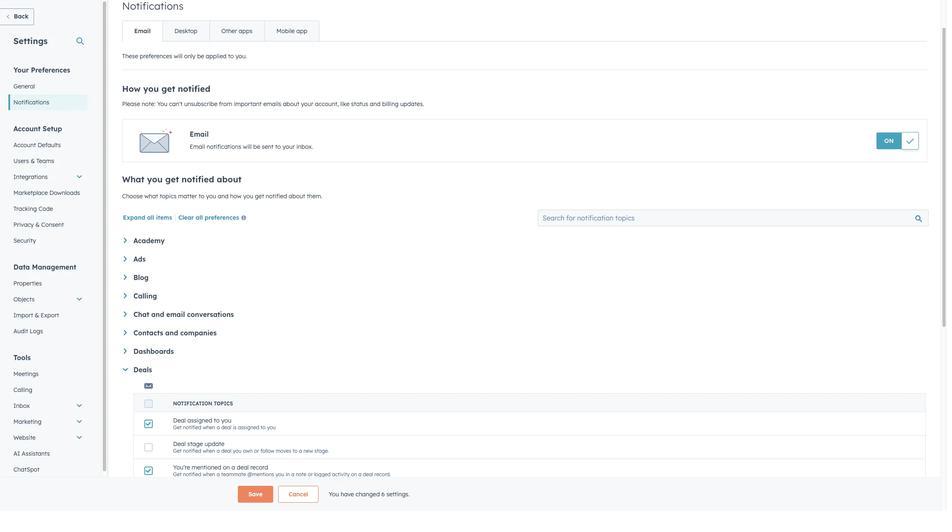 Task type: describe. For each thing, give the bounding box(es) containing it.
get for how
[[162, 84, 175, 94]]

tools element
[[8, 354, 88, 478]]

defaults
[[38, 142, 61, 149]]

them.
[[307, 193, 323, 200]]

your preferences element
[[8, 66, 88, 110]]

notifications link
[[8, 94, 88, 110]]

a left 'teammate'
[[217, 472, 220, 478]]

import & export link
[[8, 308, 88, 324]]

save
[[249, 491, 263, 499]]

deal inside deal stage update get notified when a deal you own or follow moves to a new stage.
[[221, 449, 232, 455]]

back link
[[0, 8, 34, 25]]

caret image for chat and email conversations
[[124, 312, 127, 317]]

audit
[[13, 328, 28, 336]]

expand
[[123, 214, 145, 222]]

& for export
[[35, 312, 39, 320]]

changed
[[356, 491, 380, 499]]

logged
[[314, 472, 331, 478]]

properties
[[13, 280, 42, 288]]

moves
[[276, 449, 291, 455]]

calling link
[[8, 383, 88, 399]]

stage.
[[315, 449, 329, 455]]

deal assigned to you get notified when a deal is assigned to you
[[173, 417, 276, 431]]

tracking
[[13, 205, 37, 213]]

get inside deal assigned to you get notified when a deal is assigned to you
[[173, 425, 182, 431]]

how
[[230, 193, 242, 200]]

clear
[[178, 214, 194, 222]]

unsubscribe
[[184, 100, 218, 108]]

1 horizontal spatial be
[[253, 143, 260, 151]]

integrations button
[[8, 169, 88, 185]]

teams
[[36, 157, 54, 165]]

2 vertical spatial about
[[289, 193, 305, 200]]

chat and email conversations button
[[124, 311, 926, 319]]

mobile app button
[[264, 21, 319, 41]]

ai assistants
[[13, 451, 50, 458]]

is
[[233, 425, 237, 431]]

what
[[144, 193, 158, 200]]

security
[[13, 237, 36, 245]]

calling button
[[124, 292, 926, 301]]

or inside deal stage update get notified when a deal you own or follow moves to a new stage.
[[254, 449, 259, 455]]

2 vertical spatial get
[[255, 193, 264, 200]]

objects button
[[8, 292, 88, 308]]

assistants
[[22, 451, 50, 458]]

to right sent
[[275, 143, 281, 151]]

logs
[[30, 328, 43, 336]]

own
[[243, 449, 253, 455]]

email notifications will be sent to your inbox.
[[190, 143, 313, 151]]

you're
[[173, 464, 190, 472]]

0 vertical spatial about
[[283, 100, 300, 108]]

clear all preferences button
[[178, 214, 250, 224]]

you up what
[[147, 174, 163, 185]]

you have changed 6 settings.
[[329, 491, 410, 499]]

account setup element
[[8, 124, 88, 249]]

a inside deal assigned to you get notified when a deal is assigned to you
[[217, 425, 220, 431]]

to inside deal stage update get notified when a deal you own or follow moves to a new stage.
[[293, 449, 298, 455]]

chatspot link
[[8, 462, 88, 478]]

caret image for dashboards
[[124, 349, 127, 354]]

chat and email conversations
[[134, 311, 234, 319]]

contacts and companies button
[[124, 329, 926, 338]]

a up mentioned
[[217, 449, 220, 455]]

notifications
[[207, 143, 241, 151]]

caret image for deals
[[123, 369, 128, 372]]

code
[[39, 205, 53, 213]]

inbox.
[[297, 143, 313, 151]]

account defaults link
[[8, 137, 88, 153]]

notification topics
[[173, 401, 233, 407]]

get inside you're mentioned on a deal record get notified when a teammate @mentions you in a note or logged activity on a deal record.
[[173, 472, 182, 478]]

notified up matter
[[182, 174, 214, 185]]

please note: you can't unsubscribe from important emails about your account, like status and billing updates.
[[122, 100, 425, 108]]

how
[[122, 84, 141, 94]]

matter
[[178, 193, 197, 200]]

& for consent
[[35, 221, 40, 229]]

1 horizontal spatial calling
[[134, 292, 157, 301]]

dashboards button
[[124, 348, 926, 356]]

caret image for contacts and companies
[[124, 331, 127, 336]]

marketing
[[13, 419, 41, 426]]

tools
[[13, 354, 31, 362]]

1 horizontal spatial on
[[351, 472, 357, 478]]

desktop
[[175, 27, 198, 35]]

a left "new"
[[299, 449, 302, 455]]

audit logs
[[13, 328, 43, 336]]

deal left record.
[[363, 472, 373, 478]]

desktop button
[[162, 21, 209, 41]]

you right how
[[243, 193, 253, 200]]

you're mentioned on a deal record get notified when a teammate @mentions you in a note or logged activity on a deal record.
[[173, 464, 391, 478]]

setup
[[43, 125, 62, 133]]

when inside deal stage update get notified when a deal you own or follow moves to a new stage.
[[203, 449, 215, 455]]

and down "email"
[[165, 329, 178, 338]]

dashboards
[[134, 348, 174, 356]]

to left you.
[[228, 52, 234, 60]]

cancel
[[289, 491, 308, 499]]

and left how
[[218, 193, 229, 200]]

privacy & consent link
[[8, 217, 88, 233]]

and left billing
[[370, 100, 381, 108]]

your
[[13, 66, 29, 74]]

users & teams link
[[8, 153, 88, 169]]

on
[[885, 137, 895, 145]]

data management element
[[8, 263, 88, 340]]

back
[[14, 13, 29, 20]]

account setup
[[13, 125, 62, 133]]

ads
[[134, 255, 146, 264]]

users
[[13, 157, 29, 165]]

these
[[122, 52, 138, 60]]

from
[[219, 100, 232, 108]]

you.
[[236, 52, 247, 60]]

website
[[13, 435, 36, 442]]



Task type: locate. For each thing, give the bounding box(es) containing it.
please
[[122, 100, 140, 108]]

1 vertical spatial you
[[329, 491, 339, 499]]

when inside deal assigned to you get notified when a deal is assigned to you
[[203, 425, 215, 431]]

you left in
[[276, 472, 284, 478]]

deal inside deal stage update get notified when a deal you own or follow moves to a new stage.
[[173, 441, 186, 449]]

1 horizontal spatial preferences
[[205, 214, 239, 222]]

caret image inside 'blog' "dropdown button"
[[124, 275, 127, 280]]

caret image inside chat and email conversations dropdown button
[[124, 312, 127, 317]]

notified inside deal assigned to you get notified when a deal is assigned to you
[[183, 425, 202, 431]]

a right activity
[[359, 472, 362, 478]]

2 vertical spatial &
[[35, 312, 39, 320]]

0 horizontal spatial be
[[197, 52, 204, 60]]

4 caret image from the top
[[124, 331, 127, 336]]

or right note
[[308, 472, 313, 478]]

about right emails
[[283, 100, 300, 108]]

ai
[[13, 451, 20, 458]]

a right in
[[292, 472, 295, 478]]

0 vertical spatial &
[[31, 157, 35, 165]]

1 vertical spatial your
[[283, 143, 295, 151]]

email
[[134, 27, 151, 35], [190, 130, 209, 139], [190, 143, 205, 151]]

deal for deal assigned to you
[[173, 417, 186, 425]]

& left the export
[[35, 312, 39, 320]]

1 vertical spatial caret image
[[124, 312, 127, 317]]

1 vertical spatial be
[[253, 143, 260, 151]]

calling inside 'link'
[[13, 387, 32, 394]]

notified up unsubscribe
[[178, 84, 211, 94]]

0 horizontal spatial will
[[174, 52, 183, 60]]

applied
[[206, 52, 227, 60]]

1 vertical spatial get
[[165, 174, 179, 185]]

data
[[13, 263, 30, 272]]

get inside deal stage update get notified when a deal you own or follow moves to a new stage.
[[173, 449, 182, 455]]

topics up deal assigned to you get notified when a deal is assigned to you
[[214, 401, 233, 407]]

notified left them.
[[266, 193, 287, 200]]

get left mentioned
[[173, 472, 182, 478]]

2 when from the top
[[203, 449, 215, 455]]

calling up 'inbox' at the bottom left
[[13, 387, 32, 394]]

caret image for calling
[[124, 294, 127, 299]]

2 all from the left
[[196, 214, 203, 222]]

caret image
[[124, 275, 127, 280], [124, 312, 127, 317], [123, 369, 128, 372]]

you up clear all preferences
[[206, 193, 216, 200]]

1 when from the top
[[203, 425, 215, 431]]

1 vertical spatial or
[[308, 472, 313, 478]]

1 horizontal spatial assigned
[[238, 425, 259, 431]]

notified up the you're
[[183, 449, 202, 455]]

caret image inside dashboards "dropdown button"
[[124, 349, 127, 354]]

3 caret image from the top
[[124, 294, 127, 299]]

& inside data management element
[[35, 312, 39, 320]]

be left sent
[[253, 143, 260, 151]]

caret image inside contacts and companies dropdown button
[[124, 331, 127, 336]]

companies
[[180, 329, 217, 338]]

audit logs link
[[8, 324, 88, 340]]

assigned
[[188, 417, 212, 425], [238, 425, 259, 431]]

these preferences will only be applied to you.
[[122, 52, 247, 60]]

0 horizontal spatial your
[[283, 143, 295, 151]]

0 vertical spatial preferences
[[140, 52, 172, 60]]

1 caret image from the top
[[124, 238, 127, 244]]

0 vertical spatial email
[[134, 27, 151, 35]]

2 get from the top
[[173, 449, 182, 455]]

will for be
[[243, 143, 252, 151]]

can't
[[169, 100, 183, 108]]

updates.
[[401, 100, 425, 108]]

will for only
[[174, 52, 183, 60]]

new
[[304, 449, 313, 455]]

account up users
[[13, 142, 36, 149]]

users & teams
[[13, 157, 54, 165]]

on right activity
[[351, 472, 357, 478]]

will
[[174, 52, 183, 60], [243, 143, 252, 151]]

deal left the is
[[221, 425, 232, 431]]

inbox
[[13, 403, 30, 410]]

notification
[[173, 401, 212, 407]]

preferences
[[140, 52, 172, 60], [205, 214, 239, 222]]

about up how
[[217, 174, 242, 185]]

caret image for blog
[[124, 275, 127, 280]]

tracking code link
[[8, 201, 88, 217]]

2 vertical spatial email
[[190, 143, 205, 151]]

0 vertical spatial or
[[254, 449, 259, 455]]

you left own
[[233, 449, 242, 455]]

6
[[382, 491, 385, 499]]

deal left stage
[[173, 441, 186, 449]]

cancel button
[[278, 487, 319, 504]]

1 vertical spatial when
[[203, 449, 215, 455]]

app
[[297, 27, 308, 35]]

email up notifications
[[190, 130, 209, 139]]

0 vertical spatial when
[[203, 425, 215, 431]]

a left the is
[[217, 425, 220, 431]]

5 caret image from the top
[[124, 349, 127, 354]]

import
[[13, 312, 33, 320]]

other apps button
[[209, 21, 264, 41]]

2 vertical spatial caret image
[[123, 369, 128, 372]]

follow
[[261, 449, 275, 455]]

account for account setup
[[13, 125, 41, 133]]

expand all items button
[[123, 214, 172, 222]]

get right how
[[255, 193, 264, 200]]

0 vertical spatial you
[[157, 100, 168, 108]]

you up note: at the top left of the page
[[143, 84, 159, 94]]

choose what topics matter to you and how you get notified about them.
[[122, 193, 323, 200]]

1 horizontal spatial you
[[329, 491, 339, 499]]

caret image inside ads "dropdown button"
[[124, 257, 127, 262]]

1 horizontal spatial all
[[196, 214, 203, 222]]

activity
[[332, 472, 350, 478]]

0 vertical spatial get
[[173, 425, 182, 431]]

teammate
[[221, 472, 246, 478]]

to up deal stage update get notified when a deal you own or follow moves to a new stage.
[[261, 425, 266, 431]]

caret image inside calling dropdown button
[[124, 294, 127, 299]]

all inside button
[[196, 214, 203, 222]]

all for expand
[[147, 214, 154, 222]]

caret image inside 'deals' dropdown button
[[123, 369, 128, 372]]

get up can't
[[162, 84, 175, 94]]

clear all preferences
[[178, 214, 239, 222]]

notified down stage
[[183, 472, 202, 478]]

your left inbox.
[[283, 143, 295, 151]]

get down notification
[[173, 425, 182, 431]]

assigned down "notification topics" on the left bottom of page
[[188, 417, 212, 425]]

0 horizontal spatial assigned
[[188, 417, 212, 425]]

caret image left blog
[[124, 275, 127, 280]]

website button
[[8, 430, 88, 446]]

only
[[184, 52, 196, 60]]

0 horizontal spatial preferences
[[140, 52, 172, 60]]

0 horizontal spatial all
[[147, 214, 154, 222]]

1 vertical spatial get
[[173, 449, 182, 455]]

preferences right these at the top left
[[140, 52, 172, 60]]

calling up chat
[[134, 292, 157, 301]]

2 deal from the top
[[173, 441, 186, 449]]

be
[[197, 52, 204, 60], [253, 143, 260, 151]]

email up these at the top left
[[134, 27, 151, 35]]

@mentions
[[248, 472, 274, 478]]

save button
[[238, 487, 273, 504]]

assigned right the is
[[238, 425, 259, 431]]

data management
[[13, 263, 76, 272]]

account inside account defaults link
[[13, 142, 36, 149]]

be right only
[[197, 52, 204, 60]]

about
[[283, 100, 300, 108], [217, 174, 242, 185], [289, 193, 305, 200]]

deal stage update get notified when a deal you own or follow moves to a new stage.
[[173, 441, 329, 455]]

deals button
[[123, 366, 926, 375]]

to
[[228, 52, 234, 60], [275, 143, 281, 151], [199, 193, 205, 200], [214, 417, 220, 425], [261, 425, 266, 431], [293, 449, 298, 455]]

choose
[[122, 193, 143, 200]]

email button
[[123, 21, 162, 41]]

expand all items
[[123, 214, 172, 222]]

Search for notification topics search field
[[539, 210, 929, 227]]

1 vertical spatial will
[[243, 143, 252, 151]]

topics right what
[[160, 193, 177, 200]]

marketing button
[[8, 415, 88, 430]]

important
[[234, 100, 262, 108]]

you left can't
[[157, 100, 168, 108]]

note:
[[142, 100, 156, 108]]

meetings
[[13, 371, 39, 378]]

properties link
[[8, 276, 88, 292]]

get for what
[[165, 174, 179, 185]]

objects
[[13, 296, 35, 304]]

deal inside deal assigned to you get notified when a deal is assigned to you
[[221, 425, 232, 431]]

ads button
[[124, 255, 926, 264]]

1 vertical spatial account
[[13, 142, 36, 149]]

caret image for academy
[[124, 238, 127, 244]]

to right moves
[[293, 449, 298, 455]]

preferences down choose what topics matter to you and how you get notified about them. on the left top of the page
[[205, 214, 239, 222]]

what
[[122, 174, 145, 185]]

notified up stage
[[183, 425, 202, 431]]

& right users
[[31, 157, 35, 165]]

all for clear
[[196, 214, 203, 222]]

notified inside you're mentioned on a deal record get notified when a teammate @mentions you in a note or logged activity on a deal record.
[[183, 472, 202, 478]]

2 vertical spatial get
[[173, 472, 182, 478]]

notified inside deal stage update get notified when a deal you own or follow moves to a new stage.
[[183, 449, 202, 455]]

general
[[13, 83, 35, 90]]

0 vertical spatial topics
[[160, 193, 177, 200]]

security link
[[8, 233, 88, 249]]

1 vertical spatial calling
[[13, 387, 32, 394]]

tracking code
[[13, 205, 53, 213]]

account up account defaults
[[13, 125, 41, 133]]

0 vertical spatial caret image
[[124, 275, 127, 280]]

3 when from the top
[[203, 472, 215, 478]]

your preferences
[[13, 66, 70, 74]]

email left notifications
[[190, 143, 205, 151]]

and right chat
[[151, 311, 164, 319]]

preferences inside button
[[205, 214, 239, 222]]

0 horizontal spatial you
[[157, 100, 168, 108]]

caret image inside academy dropdown button
[[124, 238, 127, 244]]

email inside button
[[134, 27, 151, 35]]

1 get from the top
[[173, 425, 182, 431]]

navigation
[[122, 21, 320, 42]]

or right own
[[254, 449, 259, 455]]

you inside you're mentioned on a deal record get notified when a teammate @mentions you in a note or logged activity on a deal record.
[[276, 472, 284, 478]]

a left record at the bottom of page
[[232, 464, 235, 472]]

1 vertical spatial about
[[217, 174, 242, 185]]

1 all from the left
[[147, 214, 154, 222]]

update
[[205, 441, 225, 449]]

items
[[156, 214, 172, 222]]

caret image for ads
[[124, 257, 127, 262]]

0 vertical spatial your
[[301, 100, 314, 108]]

0 vertical spatial be
[[197, 52, 204, 60]]

management
[[32, 263, 76, 272]]

get
[[173, 425, 182, 431], [173, 449, 182, 455], [173, 472, 182, 478]]

0 horizontal spatial or
[[254, 449, 259, 455]]

mobile
[[277, 27, 295, 35]]

deal left record at the bottom of page
[[237, 464, 249, 472]]

will left sent
[[243, 143, 252, 151]]

academy
[[134, 237, 165, 245]]

deals
[[134, 366, 152, 375]]

deal inside deal assigned to you get notified when a deal is assigned to you
[[173, 417, 186, 425]]

meetings link
[[8, 367, 88, 383]]

when up mentioned
[[203, 449, 215, 455]]

caret image
[[124, 238, 127, 244], [124, 257, 127, 262], [124, 294, 127, 299], [124, 331, 127, 336], [124, 349, 127, 354]]

0 vertical spatial get
[[162, 84, 175, 94]]

record
[[251, 464, 268, 472]]

0 vertical spatial account
[[13, 125, 41, 133]]

caret image left chat
[[124, 312, 127, 317]]

you left have
[[329, 491, 339, 499]]

when left 'teammate'
[[203, 472, 215, 478]]

all right clear
[[196, 214, 203, 222]]

1 deal from the top
[[173, 417, 186, 425]]

contacts
[[134, 329, 163, 338]]

will left only
[[174, 52, 183, 60]]

you inside deal stage update get notified when a deal you own or follow moves to a new stage.
[[233, 449, 242, 455]]

privacy & consent
[[13, 221, 64, 229]]

get up the you're
[[173, 449, 182, 455]]

blog
[[134, 274, 149, 282]]

navigation containing email
[[122, 21, 320, 42]]

caret image left deals
[[123, 369, 128, 372]]

blog button
[[124, 274, 926, 282]]

account defaults
[[13, 142, 61, 149]]

0 vertical spatial calling
[[134, 292, 157, 301]]

0 horizontal spatial topics
[[160, 193, 177, 200]]

get up matter
[[165, 174, 179, 185]]

consent
[[41, 221, 64, 229]]

3 get from the top
[[173, 472, 182, 478]]

& for teams
[[31, 157, 35, 165]]

when up update
[[203, 425, 215, 431]]

1 horizontal spatial or
[[308, 472, 313, 478]]

1 vertical spatial deal
[[173, 441, 186, 449]]

1 horizontal spatial will
[[243, 143, 252, 151]]

you left the is
[[221, 417, 232, 425]]

1 vertical spatial email
[[190, 130, 209, 139]]

academy button
[[124, 237, 926, 245]]

0 vertical spatial will
[[174, 52, 183, 60]]

& right privacy
[[35, 221, 40, 229]]

1 horizontal spatial topics
[[214, 401, 233, 407]]

0 horizontal spatial on
[[223, 464, 230, 472]]

when inside you're mentioned on a deal record get notified when a teammate @mentions you in a note or logged activity on a deal record.
[[203, 472, 215, 478]]

1 vertical spatial topics
[[214, 401, 233, 407]]

2 caret image from the top
[[124, 257, 127, 262]]

sent
[[262, 143, 274, 151]]

to right matter
[[199, 193, 205, 200]]

deal left own
[[221, 449, 232, 455]]

deal for deal stage update
[[173, 441, 186, 449]]

about left them.
[[289, 193, 305, 200]]

to left the is
[[214, 417, 220, 425]]

1 vertical spatial &
[[35, 221, 40, 229]]

account for account defaults
[[13, 142, 36, 149]]

2 account from the top
[[13, 142, 36, 149]]

you up the follow at the left bottom of the page
[[267, 425, 276, 431]]

or inside you're mentioned on a deal record get notified when a teammate @mentions you in a note or logged activity on a deal record.
[[308, 472, 313, 478]]

notifications
[[13, 99, 49, 106]]

1 account from the top
[[13, 125, 41, 133]]

on right mentioned
[[223, 464, 230, 472]]

0 vertical spatial deal
[[173, 417, 186, 425]]

all left items
[[147, 214, 154, 222]]

2 vertical spatial when
[[203, 472, 215, 478]]

0 horizontal spatial calling
[[13, 387, 32, 394]]

1 vertical spatial preferences
[[205, 214, 239, 222]]

1 horizontal spatial your
[[301, 100, 314, 108]]

conversations
[[187, 311, 234, 319]]

deal down notification
[[173, 417, 186, 425]]

your left account,
[[301, 100, 314, 108]]



Task type: vqa. For each thing, say whether or not it's contained in the screenshot.
left (1)
no



